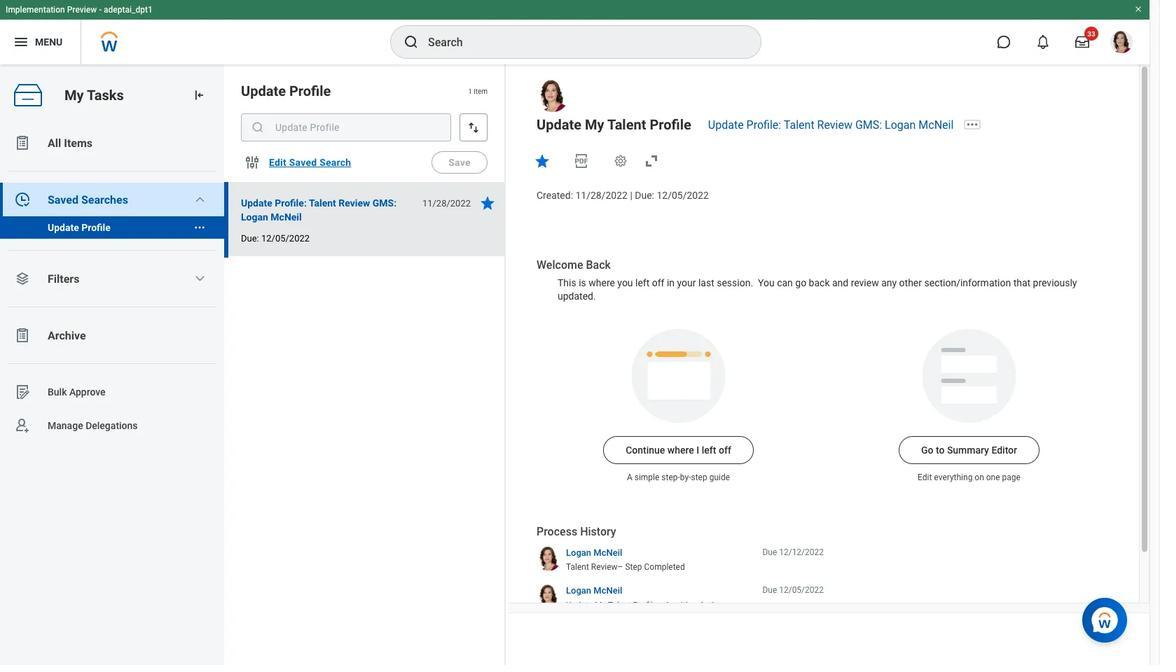 Task type: locate. For each thing, give the bounding box(es) containing it.
logan mcneil
[[566, 548, 623, 558], [566, 586, 623, 597]]

manage delegations link
[[0, 409, 224, 443]]

–
[[618, 563, 623, 573], [658, 601, 663, 611]]

where down back
[[589, 277, 615, 289]]

due: right related actions image
[[241, 233, 259, 244]]

11/28/2022 left star icon
[[423, 198, 471, 209]]

manage
[[48, 420, 83, 432]]

1 horizontal spatial off
[[719, 445, 732, 456]]

1 logan mcneil from the top
[[566, 548, 623, 558]]

0 horizontal spatial where
[[589, 277, 615, 289]]

1 horizontal spatial –
[[658, 601, 663, 611]]

any
[[882, 277, 897, 289]]

other
[[900, 277, 922, 289]]

1 vertical spatial update profile: talent review gms: logan mcneil
[[241, 197, 397, 223]]

update profile
[[241, 83, 331, 99], [48, 222, 111, 233]]

my
[[64, 87, 84, 103], [585, 116, 605, 133], [595, 601, 606, 611]]

0 vertical spatial due
[[763, 548, 778, 558]]

0 horizontal spatial review
[[339, 197, 370, 209]]

0 horizontal spatial update profile
[[48, 222, 111, 233]]

due: right |
[[635, 190, 655, 202]]

menu button
[[0, 20, 81, 64]]

logan mcneil button down talent review – step completed
[[566, 585, 623, 598]]

logan mcneil button for review
[[566, 547, 623, 559]]

clock check image
[[14, 191, 31, 208]]

0 horizontal spatial edit
[[269, 157, 287, 168]]

implementation preview -   adeptai_dpt1
[[6, 5, 153, 15]]

left right 'you'
[[636, 277, 650, 289]]

off inside welcome back this is where you left off in your last session.  you can go back and review any other section/information that previously updated.
[[652, 277, 665, 289]]

talent
[[608, 116, 647, 133], [784, 118, 815, 131], [309, 197, 336, 209], [566, 563, 589, 573], [608, 601, 631, 611]]

2 vertical spatial 12/05/2022
[[780, 586, 824, 596]]

0 vertical spatial where
[[589, 277, 615, 289]]

edit for edit everything on one page
[[918, 473, 933, 483]]

my left tasks
[[64, 87, 84, 103]]

notifications large image
[[1037, 35, 1051, 49]]

1 vertical spatial review
[[339, 197, 370, 209]]

view printable version (pdf) image
[[573, 153, 590, 170]]

2 horizontal spatial 12/05/2022
[[780, 586, 824, 596]]

0 horizontal spatial saved
[[48, 193, 78, 206]]

chevron down image inside saved searches "dropdown button"
[[194, 194, 206, 205]]

mcneil
[[919, 118, 954, 131], [271, 211, 302, 223], [594, 548, 623, 558], [594, 586, 623, 597]]

edit right configure icon
[[269, 157, 287, 168]]

2 chevron down image from the top
[[194, 273, 206, 285]]

bulk
[[48, 387, 67, 398]]

0 horizontal spatial 12/05/2022
[[261, 233, 310, 244]]

left inside welcome back this is where you left off in your last session.  you can go back and review any other section/information that previously updated.
[[636, 277, 650, 289]]

0 horizontal spatial gms:
[[373, 197, 397, 209]]

off inside 'button'
[[719, 445, 732, 456]]

page
[[1003, 473, 1021, 483]]

due for due 12/05/2022
[[763, 586, 778, 596]]

update profile: talent review gms: logan mcneil
[[709, 118, 954, 131], [241, 197, 397, 223]]

1 vertical spatial profile:
[[275, 197, 307, 209]]

1 vertical spatial chevron down image
[[194, 273, 206, 285]]

chevron down image down related actions image
[[194, 273, 206, 285]]

action
[[700, 601, 724, 611]]

1 vertical spatial edit
[[918, 473, 933, 483]]

1 vertical spatial saved
[[48, 193, 78, 206]]

my tasks element
[[0, 64, 224, 666]]

this
[[558, 277, 577, 289]]

1 vertical spatial left
[[702, 445, 717, 456]]

saved left "search"
[[289, 157, 317, 168]]

edit saved search button
[[264, 149, 357, 177]]

logan mcneil button down history
[[566, 547, 623, 559]]

adeptai_dpt1
[[104, 5, 153, 15]]

due down "due 12/12/2022"
[[763, 586, 778, 596]]

11/28/2022 inside "item list" "element"
[[423, 198, 471, 209]]

2 vertical spatial review
[[591, 563, 618, 573]]

12/12/2022
[[780, 548, 824, 558]]

where left the i
[[668, 445, 695, 456]]

search image
[[403, 34, 420, 50]]

None text field
[[241, 114, 451, 142]]

update profile up search image
[[241, 83, 331, 99]]

menu banner
[[0, 0, 1150, 64]]

update profile inside "item list" "element"
[[241, 83, 331, 99]]

1 horizontal spatial left
[[702, 445, 717, 456]]

0 horizontal spatial left
[[636, 277, 650, 289]]

bulk approve
[[48, 387, 106, 398]]

by-
[[681, 473, 691, 483]]

where inside welcome back this is where you left off in your last session.  you can go back and review any other section/information that previously updated.
[[589, 277, 615, 289]]

1 horizontal spatial edit
[[918, 473, 933, 483]]

off
[[652, 277, 665, 289], [719, 445, 732, 456]]

1 vertical spatial due
[[763, 586, 778, 596]]

0 vertical spatial gms:
[[856, 118, 883, 131]]

12/05/2022 down fullscreen icon
[[657, 190, 709, 202]]

left right the i
[[702, 445, 717, 456]]

due:
[[635, 190, 655, 202], [241, 233, 259, 244]]

due: 12/05/2022
[[241, 233, 310, 244]]

implementation
[[6, 5, 65, 15]]

33
[[1088, 29, 1096, 38]]

0 horizontal spatial 11/28/2022
[[423, 198, 471, 209]]

1 horizontal spatial gms:
[[856, 118, 883, 131]]

back
[[586, 258, 611, 271]]

edit everything on one page
[[918, 473, 1021, 483]]

1 due from the top
[[763, 548, 778, 558]]

update profile inside update profile button
[[48, 222, 111, 233]]

0 vertical spatial left
[[636, 277, 650, 289]]

your
[[677, 277, 696, 289]]

2 due from the top
[[763, 586, 778, 596]]

configure image
[[244, 154, 261, 171]]

1 vertical spatial off
[[719, 445, 732, 456]]

update inside process history region
[[566, 601, 593, 611]]

0 horizontal spatial off
[[652, 277, 665, 289]]

go to summary editor button
[[899, 437, 1040, 465]]

mcneil inside button
[[271, 211, 302, 223]]

profile inside "item list" "element"
[[289, 83, 331, 99]]

off left in at the top right
[[652, 277, 665, 289]]

preview
[[67, 5, 97, 15]]

star image
[[479, 195, 496, 212]]

1 vertical spatial my
[[585, 116, 605, 133]]

edit inside button
[[269, 157, 287, 168]]

0 vertical spatial update profile
[[241, 83, 331, 99]]

left inside 'button'
[[702, 445, 717, 456]]

search image
[[251, 121, 265, 135]]

2 logan mcneil from the top
[[566, 586, 623, 597]]

menu
[[35, 36, 63, 48]]

– left step
[[618, 563, 623, 573]]

1 horizontal spatial update profile
[[241, 83, 331, 99]]

go to summary editor
[[922, 445, 1018, 456]]

1 horizontal spatial review
[[591, 563, 618, 573]]

searches
[[81, 193, 128, 206]]

transformation import image
[[192, 88, 206, 102]]

left
[[636, 277, 650, 289], [702, 445, 717, 456]]

12/05/2022 down 12/12/2022
[[780, 586, 824, 596]]

1 vertical spatial logan mcneil button
[[566, 585, 623, 598]]

1 horizontal spatial 12/05/2022
[[657, 190, 709, 202]]

0 vertical spatial update profile: talent review gms: logan mcneil
[[709, 118, 954, 131]]

my inside process history region
[[595, 601, 606, 611]]

1 vertical spatial update profile
[[48, 222, 111, 233]]

off right the i
[[719, 445, 732, 456]]

chevron down image up related actions image
[[194, 194, 206, 205]]

0 vertical spatial logan mcneil
[[566, 548, 623, 558]]

0 vertical spatial edit
[[269, 157, 287, 168]]

0 horizontal spatial due:
[[241, 233, 259, 244]]

justify image
[[13, 34, 29, 50]]

gms:
[[856, 118, 883, 131], [373, 197, 397, 209]]

a simple step-by-step guide
[[627, 473, 730, 483]]

logan mcneil down history
[[566, 548, 623, 558]]

update
[[241, 83, 286, 99], [537, 116, 582, 133], [709, 118, 744, 131], [241, 197, 273, 209], [48, 222, 79, 233], [566, 601, 593, 611]]

logan mcneil button
[[566, 547, 623, 559], [566, 585, 623, 598]]

process
[[537, 526, 578, 539]]

11/28/2022 left |
[[576, 190, 628, 202]]

gear image
[[614, 154, 628, 168]]

0 vertical spatial off
[[652, 277, 665, 289]]

1 horizontal spatial saved
[[289, 157, 317, 168]]

0 vertical spatial saved
[[289, 157, 317, 168]]

due
[[763, 548, 778, 558], [763, 586, 778, 596]]

approve
[[69, 387, 106, 398]]

0 vertical spatial profile:
[[747, 118, 782, 131]]

2 logan mcneil button from the top
[[566, 585, 623, 598]]

profile
[[289, 83, 331, 99], [650, 116, 692, 133], [82, 222, 111, 233], [633, 601, 658, 611]]

list
[[0, 126, 224, 443]]

1 logan mcneil button from the top
[[566, 547, 623, 559]]

my down talent review – step completed
[[595, 601, 606, 611]]

0 vertical spatial chevron down image
[[194, 194, 206, 205]]

edit down go
[[918, 473, 933, 483]]

0 horizontal spatial update profile: talent review gms: logan mcneil
[[241, 197, 397, 223]]

my up view printable version (pdf) icon
[[585, 116, 605, 133]]

go
[[922, 445, 934, 456]]

process history
[[537, 526, 617, 539]]

1 horizontal spatial where
[[668, 445, 695, 456]]

clipboard image
[[14, 135, 31, 151]]

that previously
[[1014, 277, 1078, 289]]

– left awaiting
[[658, 601, 663, 611]]

0 vertical spatial logan mcneil button
[[566, 547, 623, 559]]

12/05/2022 inside process history region
[[780, 586, 824, 596]]

gms: inside button
[[373, 197, 397, 209]]

1 horizontal spatial profile:
[[747, 118, 782, 131]]

logan mcneil down talent review – step completed
[[566, 586, 623, 597]]

review
[[818, 118, 853, 131], [339, 197, 370, 209], [591, 563, 618, 573]]

profile logan mcneil image
[[1111, 31, 1133, 56]]

12/05/2022 inside "item list" "element"
[[261, 233, 310, 244]]

star image
[[534, 153, 551, 170]]

talent inside the "update profile: talent review gms: logan mcneil"
[[309, 197, 336, 209]]

edit
[[269, 157, 287, 168], [918, 473, 933, 483]]

a
[[627, 473, 633, 483]]

2 horizontal spatial review
[[818, 118, 853, 131]]

0 horizontal spatial –
[[618, 563, 623, 573]]

due left 12/12/2022
[[763, 548, 778, 558]]

item list element
[[224, 64, 506, 666]]

welcome back this is where you left off in your last session.  you can go back and review any other section/information that previously updated.
[[537, 258, 1080, 302]]

1 vertical spatial where
[[668, 445, 695, 456]]

saved right clock check icon
[[48, 193, 78, 206]]

1 vertical spatial 12/05/2022
[[261, 233, 310, 244]]

1 vertical spatial logan mcneil
[[566, 586, 623, 597]]

saved
[[289, 157, 317, 168], [48, 193, 78, 206]]

archive
[[48, 329, 86, 342]]

edit for edit saved search
[[269, 157, 287, 168]]

update profile down saved searches
[[48, 222, 111, 233]]

chevron down image
[[194, 194, 206, 205], [194, 273, 206, 285]]

1 chevron down image from the top
[[194, 194, 206, 205]]

2 vertical spatial my
[[595, 601, 606, 611]]

1 vertical spatial gms:
[[373, 197, 397, 209]]

1 vertical spatial due:
[[241, 233, 259, 244]]

last
[[699, 277, 715, 289]]

related actions image
[[193, 221, 206, 234]]

12/05/2022 down update profile: talent review gms: logan mcneil button
[[261, 233, 310, 244]]

12/05/2022
[[657, 190, 709, 202], [261, 233, 310, 244], [780, 586, 824, 596]]

11/28/2022
[[576, 190, 628, 202], [423, 198, 471, 209]]

1 horizontal spatial due:
[[635, 190, 655, 202]]

0 horizontal spatial profile:
[[275, 197, 307, 209]]

perspective image
[[14, 271, 31, 287]]



Task type: describe. For each thing, give the bounding box(es) containing it.
inbox large image
[[1076, 35, 1090, 49]]

due 12/12/2022
[[763, 548, 824, 558]]

update profile: talent review gms: logan mcneil button
[[241, 195, 415, 226]]

filters button
[[0, 262, 224, 296]]

step-
[[662, 473, 681, 483]]

i
[[697, 445, 700, 456]]

my tasks
[[64, 87, 124, 103]]

fullscreen image
[[643, 153, 660, 170]]

1 item
[[468, 87, 488, 95]]

chevron down image for saved searches
[[194, 194, 206, 205]]

saved searches button
[[0, 183, 224, 217]]

logan inside button
[[241, 211, 268, 223]]

save
[[449, 157, 471, 168]]

updated.
[[558, 291, 596, 302]]

in
[[667, 277, 675, 289]]

section/information
[[925, 277, 1012, 289]]

history
[[580, 526, 617, 539]]

1 horizontal spatial 11/28/2022
[[576, 190, 628, 202]]

saved inside edit saved search button
[[289, 157, 317, 168]]

where inside 'button'
[[668, 445, 695, 456]]

all items button
[[0, 126, 224, 160]]

due for due 12/12/2022
[[763, 548, 778, 558]]

search
[[320, 157, 351, 168]]

|
[[630, 190, 633, 202]]

clipboard image
[[14, 327, 31, 344]]

update my talent profile – awaiting action
[[566, 601, 724, 611]]

one
[[987, 473, 1001, 483]]

editor
[[992, 445, 1018, 456]]

talent review – step completed
[[566, 563, 685, 573]]

update profile list
[[0, 217, 224, 239]]

rename image
[[14, 384, 31, 401]]

1 horizontal spatial update profile: talent review gms: logan mcneil
[[709, 118, 954, 131]]

bulk approve link
[[0, 376, 224, 409]]

summary
[[948, 445, 990, 456]]

my for update my talent profile – awaiting action
[[595, 601, 606, 611]]

due 12/05/2022
[[763, 586, 824, 596]]

back
[[809, 277, 830, 289]]

to
[[936, 445, 945, 456]]

logan mcneil button for my
[[566, 585, 623, 598]]

Search Workday  search field
[[428, 27, 732, 57]]

1
[[468, 87, 472, 95]]

completed
[[645, 563, 685, 573]]

awaiting
[[665, 601, 698, 611]]

tasks
[[87, 87, 124, 103]]

can go
[[777, 277, 807, 289]]

update inside list
[[48, 222, 79, 233]]

-
[[99, 5, 102, 15]]

continue where i left off
[[626, 445, 732, 456]]

saved searches
[[48, 193, 128, 206]]

profile inside process history region
[[633, 601, 658, 611]]

my for update my talent profile
[[585, 116, 605, 133]]

archive button
[[0, 319, 224, 353]]

step
[[691, 473, 708, 483]]

delegations
[[86, 420, 138, 432]]

all items
[[48, 136, 93, 150]]

logan mcneil for my
[[566, 586, 623, 597]]

update profile button
[[0, 217, 188, 239]]

guide
[[710, 473, 730, 483]]

welcome
[[537, 258, 584, 271]]

none text field inside "item list" "element"
[[241, 114, 451, 142]]

review inside process history region
[[591, 563, 618, 573]]

0 vertical spatial 12/05/2022
[[657, 190, 709, 202]]

and review
[[833, 277, 879, 289]]

review inside update profile: talent review gms: logan mcneil button
[[339, 197, 370, 209]]

33 button
[[1068, 27, 1099, 57]]

created: 11/28/2022 | due: 12/05/2022
[[537, 190, 709, 202]]

simple
[[635, 473, 660, 483]]

user plus image
[[14, 418, 31, 435]]

session.
[[717, 277, 754, 289]]

logan mcneil for review
[[566, 548, 623, 558]]

continue where i left off button
[[604, 437, 754, 465]]

update profile: talent review gms: logan mcneil link
[[709, 118, 954, 131]]

12/05/2022 for due: 12/05/2022
[[261, 233, 310, 244]]

0 vertical spatial review
[[818, 118, 853, 131]]

items
[[64, 136, 93, 150]]

update my talent profile
[[537, 116, 692, 133]]

due: inside "item list" "element"
[[241, 233, 259, 244]]

0 vertical spatial –
[[618, 563, 623, 573]]

1 vertical spatial –
[[658, 601, 663, 611]]

you
[[618, 277, 633, 289]]

12/05/2022 for due 12/05/2022
[[780, 586, 824, 596]]

filters
[[48, 272, 79, 286]]

process history region
[[537, 525, 824, 617]]

update profile: talent review gms: logan mcneil inside update profile: talent review gms: logan mcneil button
[[241, 197, 397, 223]]

created:
[[537, 190, 573, 202]]

0 vertical spatial my
[[64, 87, 84, 103]]

0 vertical spatial due:
[[635, 190, 655, 202]]

sort image
[[467, 121, 481, 135]]

employee's photo (logan mcneil) image
[[537, 80, 569, 112]]

edit saved search
[[269, 157, 351, 168]]

is
[[579, 277, 587, 289]]

profile inside button
[[82, 222, 111, 233]]

on
[[975, 473, 985, 483]]

close environment banner image
[[1135, 5, 1143, 13]]

continue
[[626, 445, 665, 456]]

saved inside saved searches "dropdown button"
[[48, 193, 78, 206]]

save button
[[432, 151, 488, 174]]

all
[[48, 136, 61, 150]]

manage delegations
[[48, 420, 138, 432]]

everything
[[935, 473, 973, 483]]

list containing all items
[[0, 126, 224, 443]]

chevron down image for filters
[[194, 273, 206, 285]]

step
[[626, 563, 642, 573]]

item
[[474, 87, 488, 95]]

profile: inside button
[[275, 197, 307, 209]]



Task type: vqa. For each thing, say whether or not it's contained in the screenshot.
12/05/2022 associated with Due: 12/05/2022
yes



